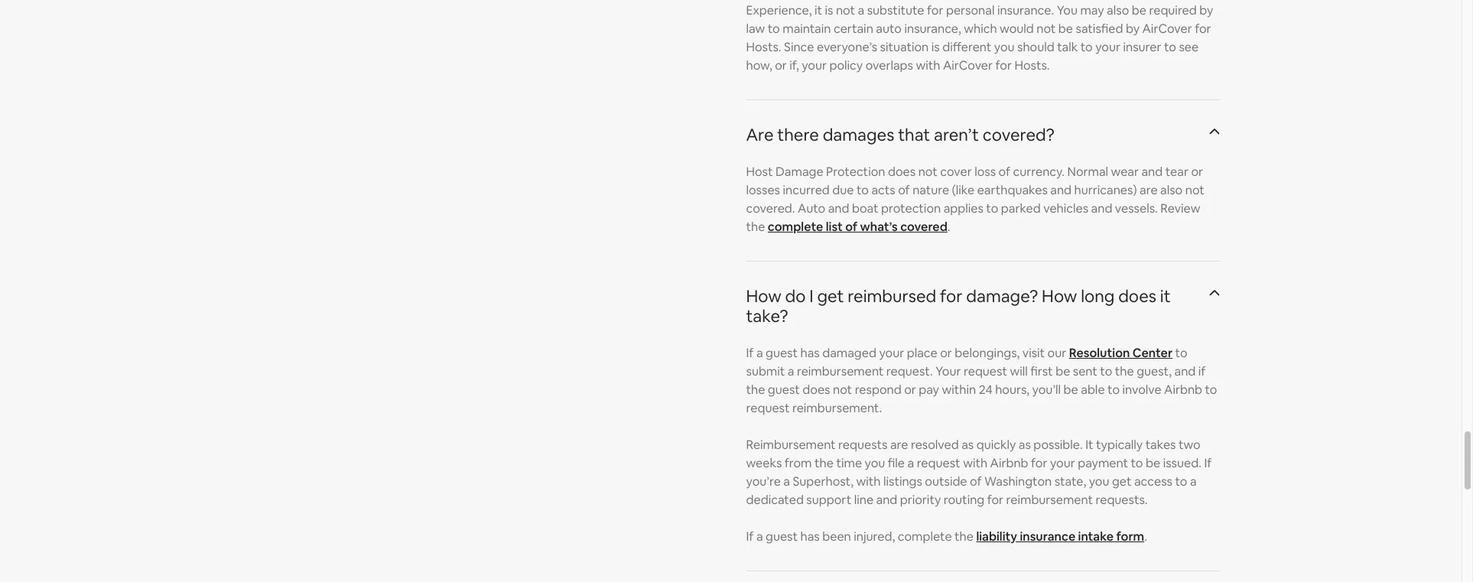 Task type: locate. For each thing, give the bounding box(es) containing it.
typically
[[1096, 437, 1143, 453]]

take?
[[746, 305, 788, 327]]

would
[[1000, 21, 1034, 37]]

request up 24
[[964, 363, 1008, 380]]

are up file
[[891, 437, 908, 453]]

1 horizontal spatial are
[[1140, 182, 1158, 198]]

1 horizontal spatial as
[[1019, 437, 1031, 453]]

our
[[1048, 345, 1067, 361]]

0 vertical spatial .
[[948, 219, 951, 235]]

0 vertical spatial aircover
[[781, 0, 831, 0]]

0 horizontal spatial .
[[948, 219, 951, 235]]

does right the long
[[1119, 285, 1157, 307]]

form
[[1117, 529, 1145, 545]]

1 vertical spatial .
[[1145, 529, 1148, 545]]

covered.
[[746, 201, 795, 217]]

0 vertical spatial are
[[1140, 182, 1158, 198]]

0 vertical spatial does
[[888, 164, 916, 180]]

hosts. up 'how,'
[[746, 39, 782, 55]]

2 horizontal spatial does
[[1119, 285, 1157, 307]]

or down "request."
[[904, 382, 916, 398]]

within
[[942, 382, 976, 398]]

for inside "how do i get reimbursed for damage? how long does it take?"
[[940, 285, 963, 307]]

your down the possible.
[[1050, 455, 1075, 471]]

for left damage? at the right
[[940, 285, 963, 307]]

1 vertical spatial if
[[1205, 455, 1212, 471]]

and left tear
[[1142, 164, 1163, 180]]

with down the quickly
[[963, 455, 988, 471]]

2 vertical spatial if
[[746, 529, 754, 545]]

a
[[858, 2, 865, 18], [757, 345, 763, 361], [788, 363, 795, 380], [908, 455, 914, 471], [784, 474, 790, 490], [1190, 474, 1197, 490], [757, 529, 763, 545]]

are inside host damage protection does not cover loss of currency. normal wear and tear or losses incurred due to acts of nature (like earthquakes and hurricanes) are also not covered. auto and boat protection applies to parked vehicles and vessels. review the
[[1140, 182, 1158, 198]]

1 vertical spatial has
[[801, 529, 820, 545]]

1 horizontal spatial complete
[[898, 529, 952, 545]]

1 horizontal spatial with
[[916, 57, 941, 74]]

complete list of what's covered .
[[768, 219, 951, 235]]

it up center
[[1160, 285, 1171, 307]]

substitute
[[867, 2, 925, 18]]

airbnb down if
[[1165, 382, 1203, 398]]

i
[[810, 285, 814, 307]]

. down applies
[[948, 219, 951, 235]]

2 vertical spatial with
[[857, 474, 881, 490]]

it inside "while aircover for hosts protects you while you're hosting an airbnb stay or experience, it is not a substitute for personal insurance. you may also be required by law to maintain certain auto insurance, which would not be satisfied by aircover for hosts. since everyone's situation is different you should talk to your insurer to see how, or if, your policy overlaps with aircover for hosts."
[[815, 2, 822, 18]]

and up list
[[828, 201, 850, 217]]

insurance
[[1020, 529, 1076, 545]]

an
[[1076, 0, 1089, 0]]

different
[[943, 39, 992, 55]]

1 horizontal spatial also
[[1161, 182, 1183, 198]]

liability insurance intake form .
[[977, 529, 1148, 545]]

0 horizontal spatial it
[[815, 2, 822, 18]]

as
[[962, 437, 974, 453], [1019, 437, 1031, 453]]

get inside to submit a reimbursement request. your request will first be sent to the guest, and if the guest does not respond or pay within 24 hours, you'll be able to involve airbnb to request reimbursement. reimbursement requests are resolved as quickly as possible. it typically takes two weeks from the time you file a request with airbnb for your payment to be issued. if you're a superhost, with listings outside of washington state, you get access to a dedicated support line and priority routing for reimbursement requests. if a guest has been injured, complete the
[[1112, 474, 1132, 490]]

guest down dedicated on the bottom right of the page
[[766, 529, 798, 545]]

0 horizontal spatial complete
[[768, 219, 824, 235]]

.
[[948, 219, 951, 235], [1145, 529, 1148, 545]]

your up "request."
[[879, 345, 904, 361]]

a down issued.
[[1190, 474, 1197, 490]]

the
[[746, 219, 765, 235], [1115, 363, 1134, 380], [746, 382, 765, 398], [815, 455, 834, 471], [955, 529, 974, 545]]

are up vessels.
[[1140, 182, 1158, 198]]

1 vertical spatial are
[[891, 437, 908, 453]]

get right i
[[817, 285, 844, 307]]

0 horizontal spatial also
[[1107, 2, 1129, 18]]

intake
[[1078, 529, 1114, 545]]

1 horizontal spatial you're
[[994, 0, 1028, 0]]

0 horizontal spatial how
[[746, 285, 782, 307]]

how left the long
[[1042, 285, 1078, 307]]

1 vertical spatial aircover
[[1143, 21, 1193, 37]]

complete down priority
[[898, 529, 952, 545]]

1 horizontal spatial is
[[932, 39, 940, 55]]

for down washington
[[987, 492, 1004, 508]]

0 horizontal spatial request
[[746, 400, 790, 416]]

should
[[1018, 39, 1055, 55]]

by up insurer
[[1126, 21, 1140, 37]]

0 horizontal spatial as
[[962, 437, 974, 453]]

to left the "see"
[[1164, 39, 1177, 55]]

currency.
[[1013, 164, 1065, 180]]

does up acts
[[888, 164, 916, 180]]

the up superhost,
[[815, 455, 834, 471]]

1 horizontal spatial aircover
[[943, 57, 993, 74]]

reimbursement down damaged
[[797, 363, 884, 380]]

if,
[[790, 57, 799, 74]]

state,
[[1055, 474, 1087, 490]]

how
[[746, 285, 782, 307], [1042, 285, 1078, 307]]

also down tear
[[1161, 182, 1183, 198]]

1 vertical spatial get
[[1112, 474, 1132, 490]]

2 horizontal spatial aircover
[[1143, 21, 1193, 37]]

1 vertical spatial airbnb
[[1165, 382, 1203, 398]]

0 vertical spatial get
[[817, 285, 844, 307]]

or up your
[[940, 345, 952, 361]]

or
[[1159, 0, 1171, 0], [775, 57, 787, 74], [1192, 164, 1203, 180], [940, 345, 952, 361], [904, 382, 916, 398]]

reimbursement down state,
[[1007, 492, 1093, 508]]

able
[[1081, 382, 1105, 398]]

airbnb up washington
[[990, 455, 1029, 471]]

for down would
[[996, 57, 1012, 74]]

place
[[907, 345, 938, 361]]

0 vertical spatial it
[[815, 2, 822, 18]]

for up insurance,
[[927, 2, 944, 18]]

1 vertical spatial it
[[1160, 285, 1171, 307]]

not
[[836, 2, 855, 18], [1037, 21, 1056, 37], [919, 164, 938, 180], [1186, 182, 1205, 198], [833, 382, 852, 398]]

covered?
[[983, 124, 1055, 145]]

is down insurance,
[[932, 39, 940, 55]]

2 horizontal spatial with
[[963, 455, 988, 471]]

and left if
[[1175, 363, 1196, 380]]

of up routing
[[970, 474, 982, 490]]

2 vertical spatial aircover
[[943, 57, 993, 74]]

hosting
[[1031, 0, 1073, 0]]

0 horizontal spatial with
[[857, 474, 881, 490]]

experience,
[[746, 2, 812, 18]]

1 vertical spatial by
[[1126, 21, 1140, 37]]

a inside "while aircover for hosts protects you while you're hosting an airbnb stay or experience, it is not a substitute for personal insurance. you may also be required by law to maintain certain auto insurance, which would not be satisfied by aircover for hosts. since everyone's situation is different you should talk to your insurer to see how, or if, your policy overlaps with aircover for hosts."
[[858, 2, 865, 18]]

1 horizontal spatial airbnb
[[1092, 0, 1130, 0]]

be down the our
[[1056, 363, 1071, 380]]

as right the quickly
[[1019, 437, 1031, 453]]

1 horizontal spatial get
[[1112, 474, 1132, 490]]

center
[[1133, 345, 1173, 361]]

1 vertical spatial complete
[[898, 529, 952, 545]]

2 horizontal spatial airbnb
[[1165, 382, 1203, 398]]

1 horizontal spatial hosts.
[[1015, 57, 1050, 74]]

complete inside to submit a reimbursement request. your request will first be sent to the guest, and if the guest does not respond or pay within 24 hours, you'll be able to involve airbnb to request reimbursement. reimbursement requests are resolved as quickly as possible. it typically takes two weeks from the time you file a request with airbnb for your payment to be issued. if you're a superhost, with listings outside of washington state, you get access to a dedicated support line and priority routing for reimbursement requests. if a guest has been injured, complete the
[[898, 529, 952, 545]]

is
[[825, 2, 833, 18], [932, 39, 940, 55]]

you're
[[994, 0, 1028, 0], [746, 474, 781, 490]]

to down if
[[1205, 382, 1218, 398]]

1 vertical spatial request
[[746, 400, 790, 416]]

0 horizontal spatial is
[[825, 2, 833, 18]]

with down 'situation'
[[916, 57, 941, 74]]

first
[[1031, 363, 1053, 380]]

1 horizontal spatial it
[[1160, 285, 1171, 307]]

aren't
[[934, 124, 979, 145]]

1 horizontal spatial .
[[1145, 529, 1148, 545]]

2 vertical spatial airbnb
[[990, 455, 1029, 471]]

insurance.
[[998, 2, 1054, 18]]

you'll
[[1033, 382, 1061, 398]]

not up should
[[1037, 21, 1056, 37]]

0 vertical spatial is
[[825, 2, 833, 18]]

has inside to submit a reimbursement request. your request will first be sent to the guest, and if the guest does not respond or pay within 24 hours, you'll be able to involve airbnb to request reimbursement. reimbursement requests are resolved as quickly as possible. it typically takes two weeks from the time you file a request with airbnb for your payment to be issued. if you're a superhost, with listings outside of washington state, you get access to a dedicated support line and priority routing for reimbursement requests. if a guest has been injured, complete the
[[801, 529, 820, 545]]

0 vertical spatial hosts.
[[746, 39, 782, 55]]

has left damaged
[[801, 345, 820, 361]]

boat
[[852, 201, 879, 217]]

resolved
[[911, 437, 959, 453]]

your
[[1096, 39, 1121, 55], [802, 57, 827, 74], [879, 345, 904, 361], [1050, 455, 1075, 471]]

0 horizontal spatial you're
[[746, 474, 781, 490]]

by right required
[[1200, 2, 1214, 18]]

0 vertical spatial airbnb
[[1092, 0, 1130, 0]]

to
[[768, 21, 780, 37], [1081, 39, 1093, 55], [1164, 39, 1177, 55], [857, 182, 869, 198], [986, 201, 999, 217], [1176, 345, 1188, 361], [1100, 363, 1113, 380], [1108, 382, 1120, 398], [1205, 382, 1218, 398], [1131, 455, 1143, 471], [1176, 474, 1188, 490]]

2 has from the top
[[801, 529, 820, 545]]

1 vertical spatial guest
[[768, 382, 800, 398]]

0 vertical spatial with
[[916, 57, 941, 74]]

1 horizontal spatial how
[[1042, 285, 1078, 307]]

priority
[[900, 492, 941, 508]]

while
[[962, 0, 991, 0]]

0 vertical spatial you're
[[994, 0, 1028, 0]]

to down earthquakes on the top right
[[986, 201, 999, 217]]

reimbursement
[[797, 363, 884, 380], [1007, 492, 1093, 508]]

while aircover for hosts protects you while you're hosting an airbnb stay or experience, it is not a substitute for personal insurance. you may also be required by law to maintain certain auto insurance, which would not be satisfied by aircover for hosts. since everyone's situation is different you should talk to your insurer to see how, or if, your policy overlaps with aircover for hosts.
[[746, 0, 1214, 74]]

nature
[[913, 182, 950, 198]]

1 vertical spatial you're
[[746, 474, 781, 490]]

hosts.
[[746, 39, 782, 55], [1015, 57, 1050, 74]]

a down the hosts
[[858, 2, 865, 18]]

be
[[1132, 2, 1147, 18], [1059, 21, 1073, 37], [1056, 363, 1071, 380], [1064, 382, 1079, 398], [1146, 455, 1161, 471]]

request.
[[887, 363, 933, 380]]

if up submit
[[746, 345, 754, 361]]

2 vertical spatial does
[[803, 382, 831, 398]]

1 horizontal spatial by
[[1200, 2, 1214, 18]]

has left been
[[801, 529, 820, 545]]

are there damages that aren't covered? button
[[746, 106, 1221, 163]]

complete down auto
[[768, 219, 824, 235]]

takes
[[1146, 437, 1176, 453]]

to right center
[[1176, 345, 1188, 361]]

0 vertical spatial complete
[[768, 219, 824, 235]]

how left do
[[746, 285, 782, 307]]

0 vertical spatial reimbursement
[[797, 363, 884, 380]]

you're up insurance.
[[994, 0, 1028, 0]]

your right if,
[[802, 57, 827, 74]]

does inside "how do i get reimbursed for damage? how long does it take?"
[[1119, 285, 1157, 307]]

are inside to submit a reimbursement request. your request will first be sent to the guest, and if the guest does not respond or pay within 24 hours, you'll be able to involve airbnb to request reimbursement. reimbursement requests are resolved as quickly as possible. it typically takes two weeks from the time you file a request with airbnb for your payment to be issued. if you're a superhost, with listings outside of washington state, you get access to a dedicated support line and priority routing for reimbursement requests. if a guest has been injured, complete the
[[891, 437, 908, 453]]

you
[[939, 0, 959, 0], [994, 39, 1015, 55], [865, 455, 885, 471], [1089, 474, 1110, 490]]

of up protection at the right top of the page
[[898, 182, 910, 198]]

it inside "how do i get reimbursed for damage? how long does it take?"
[[1160, 285, 1171, 307]]

it up maintain
[[815, 2, 822, 18]]

aircover up experience,
[[781, 0, 831, 0]]

with
[[916, 57, 941, 74], [963, 455, 988, 471], [857, 474, 881, 490]]

aircover down required
[[1143, 21, 1193, 37]]

will
[[1010, 363, 1028, 380]]

the left liability
[[955, 529, 974, 545]]

does inside to submit a reimbursement request. your request will first be sent to the guest, and if the guest does not respond or pay within 24 hours, you'll be able to involve airbnb to request reimbursement. reimbursement requests are resolved as quickly as possible. it typically takes two weeks from the time you file a request with airbnb for your payment to be issued. if you're a superhost, with listings outside of washington state, you get access to a dedicated support line and priority routing for reimbursement requests. if a guest has been injured, complete the
[[803, 382, 831, 398]]

long
[[1081, 285, 1115, 307]]

damage?
[[967, 285, 1038, 307]]

be down you
[[1059, 21, 1073, 37]]

of right list
[[846, 219, 858, 235]]

does
[[888, 164, 916, 180], [1119, 285, 1157, 307], [803, 382, 831, 398]]

by
[[1200, 2, 1214, 18], [1126, 21, 1140, 37]]

the inside host damage protection does not cover loss of currency. normal wear and tear or losses incurred due to acts of nature (like earthquakes and hurricanes) are also not covered. auto and boat protection applies to parked vehicles and vessels. review the
[[746, 219, 765, 235]]

the down covered. on the right of page
[[746, 219, 765, 235]]

0 vertical spatial also
[[1107, 2, 1129, 18]]

aircover down different
[[943, 57, 993, 74]]

1 as from the left
[[962, 437, 974, 453]]

get up "requests."
[[1112, 474, 1132, 490]]

or right tear
[[1192, 164, 1203, 180]]

reimbursement.
[[793, 400, 882, 416]]

0 horizontal spatial does
[[803, 382, 831, 398]]

if a guest has damaged your place or belongings, visit our resolution center
[[746, 345, 1173, 361]]

time
[[837, 455, 862, 471]]

is up maintain
[[825, 2, 833, 18]]

if down dedicated on the bottom right of the page
[[746, 529, 754, 545]]

1 vertical spatial reimbursement
[[1007, 492, 1093, 508]]

0 horizontal spatial are
[[891, 437, 908, 453]]

get
[[817, 285, 844, 307], [1112, 474, 1132, 490]]

you
[[1057, 2, 1078, 18]]

wear
[[1111, 164, 1139, 180]]

loss
[[975, 164, 996, 180]]

2 horizontal spatial request
[[964, 363, 1008, 380]]

hosts. down should
[[1015, 57, 1050, 74]]

you down payment at the right
[[1089, 474, 1110, 490]]

you're down weeks
[[746, 474, 781, 490]]

request down resolved
[[917, 455, 961, 471]]

guest up submit
[[766, 345, 798, 361]]

complete
[[768, 219, 824, 235], [898, 529, 952, 545]]

does up reimbursement.
[[803, 382, 831, 398]]

requests
[[839, 437, 888, 453]]

list
[[826, 219, 843, 235]]

issued.
[[1163, 455, 1202, 471]]

insurance,
[[905, 21, 961, 37]]

of
[[999, 164, 1011, 180], [898, 182, 910, 198], [846, 219, 858, 235], [970, 474, 982, 490]]

1 how from the left
[[746, 285, 782, 307]]

request down submit
[[746, 400, 790, 416]]

auto
[[876, 21, 902, 37]]

tear
[[1166, 164, 1189, 180]]

0 horizontal spatial hosts.
[[746, 39, 782, 55]]

0 horizontal spatial get
[[817, 285, 844, 307]]

1 horizontal spatial request
[[917, 455, 961, 471]]

as left the quickly
[[962, 437, 974, 453]]

1 vertical spatial also
[[1161, 182, 1183, 198]]

0 vertical spatial has
[[801, 345, 820, 361]]

0 horizontal spatial aircover
[[781, 0, 831, 0]]

a up submit
[[757, 345, 763, 361]]

airbnb up may
[[1092, 0, 1130, 0]]

1 vertical spatial does
[[1119, 285, 1157, 307]]

to right law
[[768, 21, 780, 37]]

guest down submit
[[768, 382, 800, 398]]

1 horizontal spatial does
[[888, 164, 916, 180]]



Task type: vqa. For each thing, say whether or not it's contained in the screenshot.
does to the left
yes



Task type: describe. For each thing, give the bounding box(es) containing it.
0 vertical spatial request
[[964, 363, 1008, 380]]

and up vehicles
[[1051, 182, 1072, 198]]

guest,
[[1137, 363, 1172, 380]]

0 vertical spatial by
[[1200, 2, 1214, 18]]

which
[[964, 21, 997, 37]]

file
[[888, 455, 905, 471]]

weeks
[[746, 455, 782, 471]]

0 horizontal spatial by
[[1126, 21, 1140, 37]]

2 as from the left
[[1019, 437, 1031, 453]]

talk
[[1057, 39, 1078, 55]]

1 vertical spatial hosts.
[[1015, 57, 1050, 74]]

applies
[[944, 201, 984, 217]]

2 how from the left
[[1042, 285, 1078, 307]]

a right submit
[[788, 363, 795, 380]]

or left if,
[[775, 57, 787, 74]]

routing
[[944, 492, 985, 508]]

2 vertical spatial guest
[[766, 529, 798, 545]]

host damage protection does not cover loss of currency. normal wear and tear or losses incurred due to acts of nature (like earthquakes and hurricanes) are also not covered. auto and boat protection applies to parked vehicles and vessels. review the
[[746, 164, 1205, 235]]

be up access
[[1146, 455, 1161, 471]]

acts
[[872, 182, 896, 198]]

0 vertical spatial if
[[746, 345, 754, 361]]

that
[[898, 124, 931, 145]]

review
[[1161, 201, 1201, 217]]

you up personal
[[939, 0, 959, 0]]

it
[[1086, 437, 1094, 453]]

possible.
[[1034, 437, 1083, 453]]

and down hurricanes) on the right
[[1091, 201, 1113, 217]]

2 vertical spatial request
[[917, 455, 961, 471]]

what's
[[860, 219, 898, 235]]

policy
[[830, 57, 863, 74]]

personal
[[946, 2, 995, 18]]

incurred
[[783, 182, 830, 198]]

insurer
[[1124, 39, 1162, 55]]

protection
[[826, 164, 886, 180]]

from
[[785, 455, 812, 471]]

get inside "how do i get reimbursed for damage? how long does it take?"
[[817, 285, 844, 307]]

damaged
[[823, 345, 877, 361]]

are
[[746, 124, 774, 145]]

dedicated
[[746, 492, 804, 508]]

involve
[[1123, 382, 1162, 398]]

and right line
[[876, 492, 898, 508]]

maintain
[[783, 21, 831, 37]]

situation
[[880, 39, 929, 55]]

requests.
[[1096, 492, 1148, 508]]

since
[[784, 39, 814, 55]]

to up boat
[[857, 182, 869, 198]]

reimbursement
[[746, 437, 836, 453]]

how,
[[746, 57, 773, 74]]

your inside to submit a reimbursement request. your request will first be sent to the guest, and if the guest does not respond or pay within 24 hours, you'll be able to involve airbnb to request reimbursement. reimbursement requests are resolved as quickly as possible. it typically takes two weeks from the time you file a request with airbnb for your payment to be issued. if you're a superhost, with listings outside of washington state, you get access to a dedicated support line and priority routing for reimbursement requests. if a guest has been injured, complete the
[[1050, 455, 1075, 471]]

1 horizontal spatial reimbursement
[[1007, 492, 1093, 508]]

certain
[[834, 21, 874, 37]]

access
[[1135, 474, 1173, 490]]

be left able
[[1064, 382, 1079, 398]]

of right loss in the right of the page
[[999, 164, 1011, 180]]

parked
[[1001, 201, 1041, 217]]

vehicles
[[1044, 201, 1089, 217]]

airbnb inside "while aircover for hosts protects you while you're hosting an airbnb stay or experience, it is not a substitute for personal insurance. you may also be required by law to maintain certain auto insurance, which would not be satisfied by aircover for hosts. since everyone's situation is different you should talk to your insurer to see how, or if, your policy overlaps with aircover for hosts."
[[1092, 0, 1130, 0]]

required
[[1149, 2, 1197, 18]]

superhost,
[[793, 474, 854, 490]]

for left the hosts
[[833, 0, 850, 0]]

pay
[[919, 382, 939, 398]]

with inside "while aircover for hosts protects you while you're hosting an airbnb stay or experience, it is not a substitute for personal insurance. you may also be required by law to maintain certain auto insurance, which would not be satisfied by aircover for hosts. since everyone's situation is different you should talk to your insurer to see how, or if, your policy overlaps with aircover for hosts."
[[916, 57, 941, 74]]

not up review
[[1186, 182, 1205, 198]]

law
[[746, 21, 765, 37]]

0 horizontal spatial reimbursement
[[797, 363, 884, 380]]

also inside host damage protection does not cover loss of currency. normal wear and tear or losses incurred due to acts of nature (like earthquakes and hurricanes) are also not covered. auto and boat protection applies to parked vehicles and vessels. review the
[[1161, 182, 1183, 198]]

to up access
[[1131, 455, 1143, 471]]

washington
[[985, 474, 1052, 490]]

injured,
[[854, 529, 895, 545]]

damage
[[776, 164, 824, 180]]

to down resolution
[[1100, 363, 1113, 380]]

a down dedicated on the bottom right of the page
[[757, 529, 763, 545]]

(like
[[952, 182, 975, 198]]

of inside to submit a reimbursement request. your request will first be sent to the guest, and if the guest does not respond or pay within 24 hours, you'll be able to involve airbnb to request reimbursement. reimbursement requests are resolved as quickly as possible. it typically takes two weeks from the time you file a request with airbnb for your payment to be issued. if you're a superhost, with listings outside of washington state, you get access to a dedicated support line and priority routing for reimbursement requests. if a guest has been injured, complete the
[[970, 474, 982, 490]]

to right 'talk'
[[1081, 39, 1093, 55]]

listings
[[884, 474, 923, 490]]

to right able
[[1108, 382, 1120, 398]]

1 has from the top
[[801, 345, 820, 361]]

for up the "see"
[[1195, 21, 1212, 37]]

protection
[[881, 201, 941, 217]]

belongings,
[[955, 345, 1020, 361]]

if
[[1199, 363, 1206, 380]]

while
[[746, 0, 778, 0]]

do
[[785, 285, 806, 307]]

to submit a reimbursement request. your request will first be sent to the guest, and if the guest does not respond or pay within 24 hours, you'll be able to involve airbnb to request reimbursement. reimbursement requests are resolved as quickly as possible. it typically takes two weeks from the time you file a request with airbnb for your payment to be issued. if you're a superhost, with listings outside of washington state, you get access to a dedicated support line and priority routing for reimbursement requests. if a guest has been injured, complete the
[[746, 345, 1218, 545]]

your
[[936, 363, 961, 380]]

been
[[823, 529, 851, 545]]

0 vertical spatial guest
[[766, 345, 798, 361]]

cover
[[940, 164, 972, 180]]

not up certain
[[836, 2, 855, 18]]

satisfied
[[1076, 21, 1123, 37]]

you're inside to submit a reimbursement request. your request will first be sent to the guest, and if the guest does not respond or pay within 24 hours, you'll be able to involve airbnb to request reimbursement. reimbursement requests are resolved as quickly as possible. it typically takes two weeks from the time you file a request with airbnb for your payment to be issued. if you're a superhost, with listings outside of washington state, you get access to a dedicated support line and priority routing for reimbursement requests. if a guest has been injured, complete the
[[746, 474, 781, 490]]

the down resolution center link
[[1115, 363, 1134, 380]]

you left file
[[865, 455, 885, 471]]

earthquakes
[[977, 182, 1048, 198]]

everyone's
[[817, 39, 878, 55]]

payment
[[1078, 455, 1128, 471]]

submit
[[746, 363, 785, 380]]

a down from
[[784, 474, 790, 490]]

may
[[1081, 2, 1104, 18]]

you're inside "while aircover for hosts protects you while you're hosting an airbnb stay or experience, it is not a substitute for personal insurance. you may also be required by law to maintain certain auto insurance, which would not be satisfied by aircover for hosts. since everyone's situation is different you should talk to your insurer to see how, or if, your policy overlaps with aircover for hosts."
[[994, 0, 1028, 0]]

your down satisfied
[[1096, 39, 1121, 55]]

be down the stay
[[1132, 2, 1147, 18]]

the down submit
[[746, 382, 765, 398]]

quickly
[[977, 437, 1016, 453]]

or up required
[[1159, 0, 1171, 0]]

not up the nature
[[919, 164, 938, 180]]

protects
[[887, 0, 936, 0]]

hours,
[[996, 382, 1030, 398]]

covered
[[901, 219, 948, 235]]

you down would
[[994, 39, 1015, 55]]

also inside "while aircover for hosts protects you while you're hosting an airbnb stay or experience, it is not a substitute for personal insurance. you may also be required by law to maintain certain auto insurance, which would not be satisfied by aircover for hosts. since everyone's situation is different you should talk to your insurer to see how, or if, your policy overlaps with aircover for hosts."
[[1107, 2, 1129, 18]]

damages
[[823, 124, 895, 145]]

to down issued.
[[1176, 474, 1188, 490]]

complete list of what's covered link
[[768, 219, 948, 235]]

hosts
[[852, 0, 885, 0]]

outside
[[925, 474, 967, 490]]

not inside to submit a reimbursement request. your request will first be sent to the guest, and if the guest does not respond or pay within 24 hours, you'll be able to involve airbnb to request reimbursement. reimbursement requests are resolved as quickly as possible. it typically takes two weeks from the time you file a request with airbnb for your payment to be issued. if you're a superhost, with listings outside of washington state, you get access to a dedicated support line and priority routing for reimbursement requests. if a guest has been injured, complete the
[[833, 382, 852, 398]]

two
[[1179, 437, 1201, 453]]

does inside host damage protection does not cover loss of currency. normal wear and tear or losses incurred due to acts of nature (like earthquakes and hurricanes) are also not covered. auto and boat protection applies to parked vehicles and vessels. review the
[[888, 164, 916, 180]]

1 vertical spatial with
[[963, 455, 988, 471]]

visit
[[1023, 345, 1045, 361]]

liability
[[977, 529, 1018, 545]]

a right file
[[908, 455, 914, 471]]

support
[[807, 492, 852, 508]]

see
[[1179, 39, 1199, 55]]

for down the possible.
[[1031, 455, 1048, 471]]

auto
[[798, 201, 826, 217]]

0 horizontal spatial airbnb
[[990, 455, 1029, 471]]

1 vertical spatial is
[[932, 39, 940, 55]]

or inside host damage protection does not cover loss of currency. normal wear and tear or losses incurred due to acts of nature (like earthquakes and hurricanes) are also not covered. auto and boat protection applies to parked vehicles and vessels. review the
[[1192, 164, 1203, 180]]

or inside to submit a reimbursement request. your request will first be sent to the guest, and if the guest does not respond or pay within 24 hours, you'll be able to involve airbnb to request reimbursement. reimbursement requests are resolved as quickly as possible. it typically takes two weeks from the time you file a request with airbnb for your payment to be issued. if you're a superhost, with listings outside of washington state, you get access to a dedicated support line and priority routing for reimbursement requests. if a guest has been injured, complete the
[[904, 382, 916, 398]]



